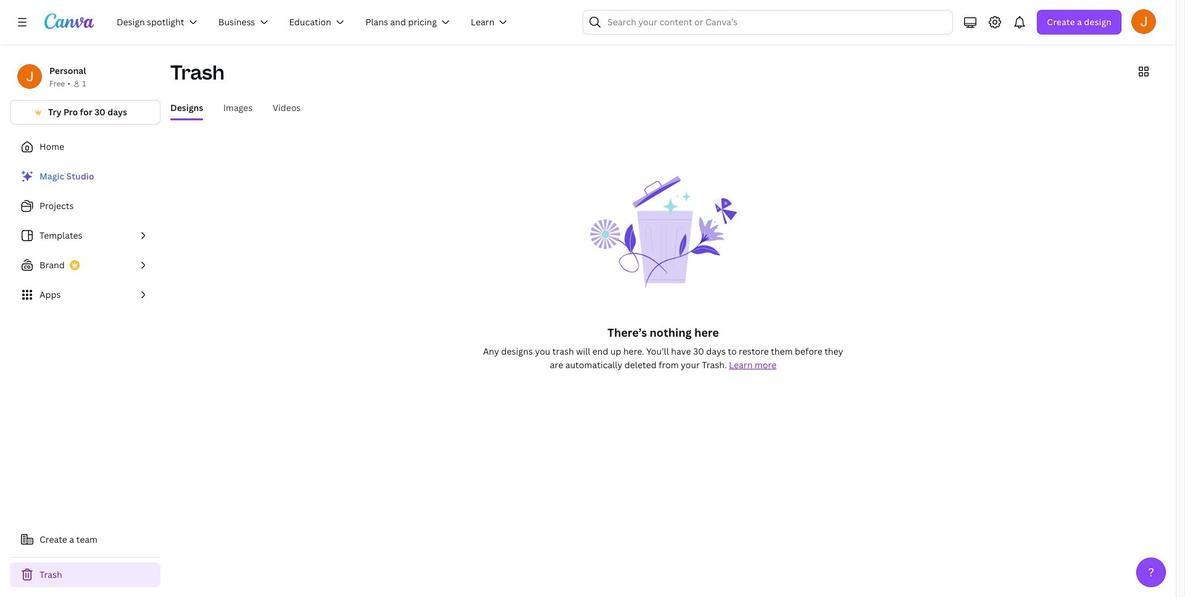 Task type: describe. For each thing, give the bounding box(es) containing it.
jeremy miller image
[[1132, 9, 1157, 34]]



Task type: vqa. For each thing, say whether or not it's contained in the screenshot.
left yourself
no



Task type: locate. For each thing, give the bounding box(es) containing it.
None search field
[[583, 10, 954, 35]]

top level navigation element
[[109, 10, 521, 35]]

tab list
[[166, 96, 306, 120]]

Search search field
[[608, 10, 929, 34]]

list
[[10, 164, 161, 308]]



